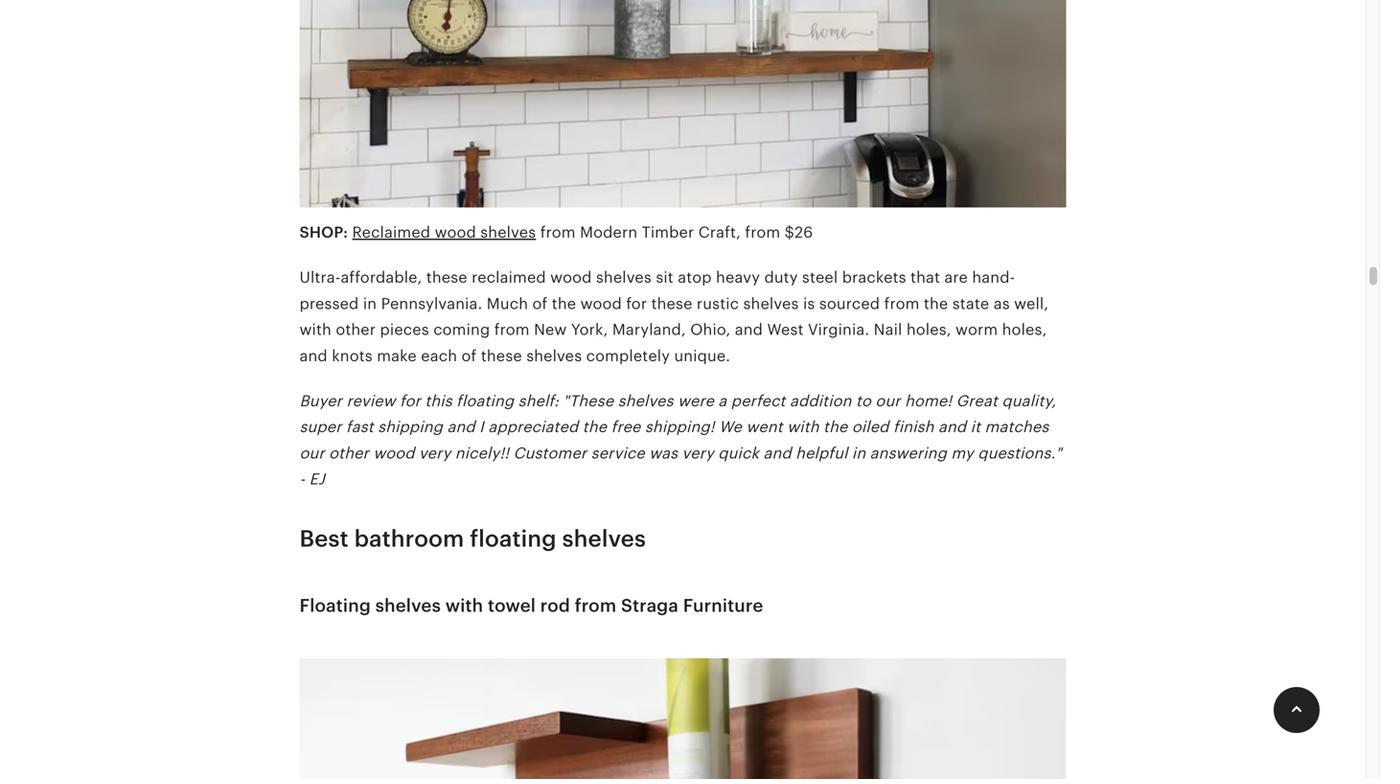 Task type: locate. For each thing, give the bounding box(es) containing it.
floating
[[300, 596, 371, 616]]

0 vertical spatial these
[[426, 269, 467, 286]]

with down pressed
[[300, 321, 332, 338]]

sourced
[[819, 295, 880, 312]]

in
[[363, 295, 377, 312], [852, 445, 866, 462]]

much
[[487, 295, 528, 312]]

and left i at the left of the page
[[447, 419, 475, 436]]

floating up i at the left of the page
[[456, 392, 514, 410]]

very down shipping!
[[682, 445, 714, 462]]

other up knots at left
[[336, 321, 376, 338]]

of up 'new' on the top of the page
[[532, 295, 548, 312]]

modern
[[580, 224, 638, 241]]

1 vertical spatial in
[[852, 445, 866, 462]]

ej
[[309, 471, 325, 488]]

1 vertical spatial with
[[787, 419, 819, 436]]

we
[[719, 419, 742, 436]]

wood down shop: reclaimed wood shelves from modern timber craft, from $26
[[550, 269, 592, 286]]

0 horizontal spatial for
[[400, 392, 421, 410]]

shelf:
[[518, 392, 559, 410]]

pressed
[[300, 295, 359, 312]]

from left modern
[[540, 224, 576, 241]]

1 horizontal spatial of
[[532, 295, 548, 312]]

wood inside "buyer review for this floating shelf: "these shelves were a perfect addition to our home! great quality, super fast shipping and i appreciated the free shipping! we went with the oiled finish and it matches our other wood very nicely!! customer service was very quick and helpful in answering my questions." - ej"
[[373, 445, 415, 462]]

are
[[944, 269, 968, 286]]

for up the shipping
[[400, 392, 421, 410]]

the up 'new' on the top of the page
[[552, 295, 576, 312]]

it
[[971, 419, 981, 436]]

wood down the shipping
[[373, 445, 415, 462]]

in inside "buyer review for this floating shelf: "these shelves were a perfect addition to our home! great quality, super fast shipping and i appreciated the free shipping! we went with the oiled finish and it matches our other wood very nicely!! customer service was very quick and helpful in answering my questions." - ej"
[[852, 445, 866, 462]]

very down the shipping
[[419, 445, 451, 462]]

is
[[803, 295, 815, 312]]

"these
[[563, 392, 614, 410]]

2 horizontal spatial with
[[787, 419, 819, 436]]

1 horizontal spatial in
[[852, 445, 866, 462]]

wood
[[435, 224, 476, 241], [550, 269, 592, 286], [580, 295, 622, 312], [373, 445, 415, 462]]

make
[[377, 347, 417, 364]]

and
[[735, 321, 763, 338], [300, 347, 328, 364], [447, 419, 475, 436], [938, 419, 966, 436], [763, 445, 791, 462]]

in inside ultra-affordable, these reclaimed wood shelves sit atop heavy duty steel brackets that are hand- pressed in pennsylvania. much of the wood for these rustic shelves is sourced from the state as well, with other pieces coming from new york, maryland, ohio, and west virginia. nail holes, worm holes, and knots make each of these shelves completely unique.
[[363, 295, 377, 312]]

floating
[[456, 392, 514, 410], [470, 525, 557, 552]]

-
[[300, 471, 305, 488]]

from up nail at the right of the page
[[884, 295, 920, 312]]

wood up york,
[[580, 295, 622, 312]]

these up pennsylvania.
[[426, 269, 467, 286]]

1 vertical spatial of
[[462, 347, 477, 364]]

1 vertical spatial these
[[651, 295, 692, 312]]

from
[[540, 224, 576, 241], [745, 224, 780, 241], [884, 295, 920, 312], [494, 321, 530, 338], [575, 596, 617, 616]]

bathroom floating shelf with towel rod image
[[300, 646, 1066, 779]]

service
[[591, 445, 645, 462]]

oiled
[[852, 419, 889, 436]]

other down "fast"
[[329, 445, 369, 462]]

great
[[956, 392, 998, 410]]

0 horizontal spatial very
[[419, 445, 451, 462]]

free
[[611, 419, 641, 436]]

for
[[626, 295, 647, 312], [400, 392, 421, 410]]

coming
[[433, 321, 490, 338]]

with inside "buyer review for this floating shelf: "these shelves were a perfect addition to our home! great quality, super fast shipping and i appreciated the free shipping! we went with the oiled finish and it matches our other wood very nicely!! customer service was very quick and helpful in answering my questions." - ej"
[[787, 419, 819, 436]]

1 horizontal spatial holes,
[[1002, 321, 1047, 338]]

1 vertical spatial our
[[300, 445, 325, 462]]

our up ej
[[300, 445, 325, 462]]

2 vertical spatial with
[[445, 596, 483, 616]]

0 vertical spatial in
[[363, 295, 377, 312]]

1 horizontal spatial very
[[682, 445, 714, 462]]

finish
[[893, 419, 934, 436]]

customer
[[513, 445, 587, 462]]

shelves down the bathroom
[[375, 596, 441, 616]]

of
[[532, 295, 548, 312], [462, 347, 477, 364]]

this
[[425, 392, 452, 410]]

best bathroom floating shelves
[[300, 525, 646, 552]]

perfect
[[731, 392, 786, 410]]

with down addition
[[787, 419, 819, 436]]

in down the affordable,
[[363, 295, 377, 312]]

completely
[[586, 347, 670, 364]]

holes, down the well,
[[1002, 321, 1047, 338]]

floating up towel
[[470, 525, 557, 552]]

0 vertical spatial floating
[[456, 392, 514, 410]]

from right rod
[[575, 596, 617, 616]]

1 vertical spatial other
[[329, 445, 369, 462]]

1 vertical spatial for
[[400, 392, 421, 410]]

shop:
[[300, 224, 348, 241]]

shelves left sit
[[596, 269, 652, 286]]

pennsylvania.
[[381, 295, 482, 312]]

our
[[875, 392, 901, 410], [300, 445, 325, 462]]

sit
[[656, 269, 674, 286]]

bathroom
[[354, 525, 464, 552]]

these down coming
[[481, 347, 522, 364]]

of down coming
[[462, 347, 477, 364]]

nail
[[874, 321, 902, 338]]

wood right "reclaimed"
[[435, 224, 476, 241]]

steel
[[802, 269, 838, 286]]

0 vertical spatial other
[[336, 321, 376, 338]]

0 vertical spatial for
[[626, 295, 647, 312]]

and left west
[[735, 321, 763, 338]]

for up maryland,
[[626, 295, 647, 312]]

2 holes, from the left
[[1002, 321, 1047, 338]]

2 horizontal spatial these
[[651, 295, 692, 312]]

shelves
[[480, 224, 536, 241], [596, 269, 652, 286], [743, 295, 799, 312], [526, 347, 582, 364], [618, 392, 673, 410], [562, 525, 646, 552], [375, 596, 441, 616]]

our right to on the bottom right of page
[[875, 392, 901, 410]]

with inside ultra-affordable, these reclaimed wood shelves sit atop heavy duty steel brackets that are hand- pressed in pennsylvania. much of the wood for these rustic shelves is sourced from the state as well, with other pieces coming from new york, maryland, ohio, and west virginia. nail holes, worm holes, and knots make each of these shelves completely unique.
[[300, 321, 332, 338]]

appreciated
[[488, 419, 578, 436]]

holes, right nail at the right of the page
[[907, 321, 951, 338]]

best
[[300, 525, 349, 552]]

shelves up free
[[618, 392, 673, 410]]

other
[[336, 321, 376, 338], [329, 445, 369, 462]]

the
[[552, 295, 576, 312], [924, 295, 948, 312], [583, 419, 607, 436], [823, 419, 848, 436]]

with
[[300, 321, 332, 338], [787, 419, 819, 436], [445, 596, 483, 616]]

1 horizontal spatial for
[[626, 295, 647, 312]]

home!
[[905, 392, 952, 410]]

my
[[951, 445, 974, 462]]

state
[[952, 295, 989, 312]]

furniture
[[683, 596, 763, 616]]

1 holes, from the left
[[907, 321, 951, 338]]

0 horizontal spatial with
[[300, 321, 332, 338]]

shelves down duty
[[743, 295, 799, 312]]

floating shelves with towel rod from straga furniture
[[300, 596, 763, 616]]

a
[[718, 392, 727, 410]]

to
[[856, 392, 871, 410]]

well,
[[1014, 295, 1049, 312]]

shelves up straga
[[562, 525, 646, 552]]

questions."
[[978, 445, 1062, 462]]

1 horizontal spatial our
[[875, 392, 901, 410]]

very
[[419, 445, 451, 462], [682, 445, 714, 462]]

0 horizontal spatial these
[[426, 269, 467, 286]]

1 horizontal spatial these
[[481, 347, 522, 364]]

as
[[994, 295, 1010, 312]]

shelves up reclaimed at the left of page
[[480, 224, 536, 241]]

0 vertical spatial with
[[300, 321, 332, 338]]

heavy
[[716, 269, 760, 286]]

with left towel
[[445, 596, 483, 616]]

rod
[[540, 596, 570, 616]]

knots
[[332, 347, 373, 364]]

these down sit
[[651, 295, 692, 312]]

2 vertical spatial these
[[481, 347, 522, 364]]

0 horizontal spatial in
[[363, 295, 377, 312]]

in down "oiled"
[[852, 445, 866, 462]]

0 horizontal spatial holes,
[[907, 321, 951, 338]]

review
[[346, 392, 396, 410]]

holes,
[[907, 321, 951, 338], [1002, 321, 1047, 338]]

unique.
[[674, 347, 730, 364]]



Task type: describe. For each thing, give the bounding box(es) containing it.
for inside "buyer review for this floating shelf: "these shelves were a perfect addition to our home! great quality, super fast shipping and i appreciated the free shipping! we went with the oiled finish and it matches our other wood very nicely!! customer service was very quick and helpful in answering my questions." - ej"
[[400, 392, 421, 410]]

0 horizontal spatial our
[[300, 445, 325, 462]]

ohio,
[[690, 321, 731, 338]]

buyer review for this floating shelf: "these shelves were a perfect addition to our home! great quality, super fast shipping and i appreciated the free shipping! we went with the oiled finish and it matches our other wood very nicely!! customer service was very quick and helpful in answering my questions." - ej
[[300, 392, 1062, 488]]

west
[[767, 321, 804, 338]]

helpful
[[796, 445, 848, 462]]

1 vertical spatial floating
[[470, 525, 557, 552]]

shelves down 'new' on the top of the page
[[526, 347, 582, 364]]

and left knots at left
[[300, 347, 328, 364]]

answering
[[870, 445, 947, 462]]

reclaimed wood shelves link
[[352, 224, 536, 241]]

nicely!!
[[455, 445, 509, 462]]

reclaimed
[[352, 224, 430, 241]]

$26
[[785, 224, 813, 241]]

i
[[479, 419, 484, 436]]

duty
[[764, 269, 798, 286]]

york,
[[571, 321, 608, 338]]

hand-
[[972, 269, 1015, 286]]

affordable,
[[341, 269, 422, 286]]

shop: reclaimed wood shelves from modern timber craft, from $26
[[300, 224, 813, 241]]

pieces
[[380, 321, 429, 338]]

the down "that"
[[924, 295, 948, 312]]

new
[[534, 321, 567, 338]]

went
[[746, 419, 783, 436]]

shipping
[[378, 419, 443, 436]]

1 very from the left
[[419, 445, 451, 462]]

shelves inside "buyer review for this floating shelf: "these shelves were a perfect addition to our home! great quality, super fast shipping and i appreciated the free shipping! we went with the oiled finish and it matches our other wood very nicely!! customer service was very quick and helpful in answering my questions." - ej"
[[618, 392, 673, 410]]

other inside "buyer review for this floating shelf: "these shelves were a perfect addition to our home! great quality, super fast shipping and i appreciated the free shipping! we went with the oiled finish and it matches our other wood very nicely!! customer service was very quick and helpful in answering my questions." - ej"
[[329, 445, 369, 462]]

shipping!
[[645, 419, 715, 436]]

other inside ultra-affordable, these reclaimed wood shelves sit atop heavy duty steel brackets that are hand- pressed in pennsylvania. much of the wood for these rustic shelves is sourced from the state as well, with other pieces coming from new york, maryland, ohio, and west virginia. nail holes, worm holes, and knots make each of these shelves completely unique.
[[336, 321, 376, 338]]

ultra-affordable, these reclaimed wood shelves sit atop heavy duty steel brackets that are hand- pressed in pennsylvania. much of the wood for these rustic shelves is sourced from the state as well, with other pieces coming from new york, maryland, ohio, and west virginia. nail holes, worm holes, and knots make each of these shelves completely unique.
[[300, 269, 1049, 364]]

rustic
[[697, 295, 739, 312]]

virginia.
[[808, 321, 870, 338]]

2 very from the left
[[682, 445, 714, 462]]

each
[[421, 347, 457, 364]]

craft,
[[698, 224, 741, 241]]

were
[[678, 392, 714, 410]]

reclaimed
[[472, 269, 546, 286]]

maryland,
[[612, 321, 686, 338]]

from down much
[[494, 321, 530, 338]]

ultra-
[[300, 269, 341, 286]]

and left the it
[[938, 419, 966, 436]]

super
[[300, 419, 342, 436]]

floating inside "buyer review for this floating shelf: "these shelves were a perfect addition to our home! great quality, super fast shipping and i appreciated the free shipping! we went with the oiled finish and it matches our other wood very nicely!! customer service was very quick and helpful in answering my questions." - ej"
[[456, 392, 514, 410]]

for inside ultra-affordable, these reclaimed wood shelves sit atop heavy duty steel brackets that are hand- pressed in pennsylvania. much of the wood for these rustic shelves is sourced from the state as well, with other pieces coming from new york, maryland, ohio, and west virginia. nail holes, worm holes, and knots make each of these shelves completely unique.
[[626, 295, 647, 312]]

straga
[[621, 596, 679, 616]]

0 horizontal spatial of
[[462, 347, 477, 364]]

the up the helpful
[[823, 419, 848, 436]]

quality,
[[1002, 392, 1056, 410]]

atop
[[678, 269, 712, 286]]

that
[[911, 269, 940, 286]]

1 horizontal spatial with
[[445, 596, 483, 616]]

was
[[649, 445, 678, 462]]

0 vertical spatial our
[[875, 392, 901, 410]]

fast
[[346, 419, 374, 436]]

matches
[[985, 419, 1049, 436]]

brackets
[[842, 269, 906, 286]]

addition
[[790, 392, 852, 410]]

the down "these
[[583, 419, 607, 436]]

towel
[[488, 596, 536, 616]]

from left $26
[[745, 224, 780, 241]]

0 vertical spatial of
[[532, 295, 548, 312]]

buyer
[[300, 392, 342, 410]]

worm
[[956, 321, 998, 338]]

reclaimed wood floating shelves image
[[300, 0, 1066, 219]]

quick
[[718, 445, 759, 462]]

and down the went
[[763, 445, 791, 462]]

timber
[[642, 224, 694, 241]]



Task type: vqa. For each thing, say whether or not it's contained in the screenshot.
Personalized Letter Necklace with Colors Handcrafted Custom image 3
no



